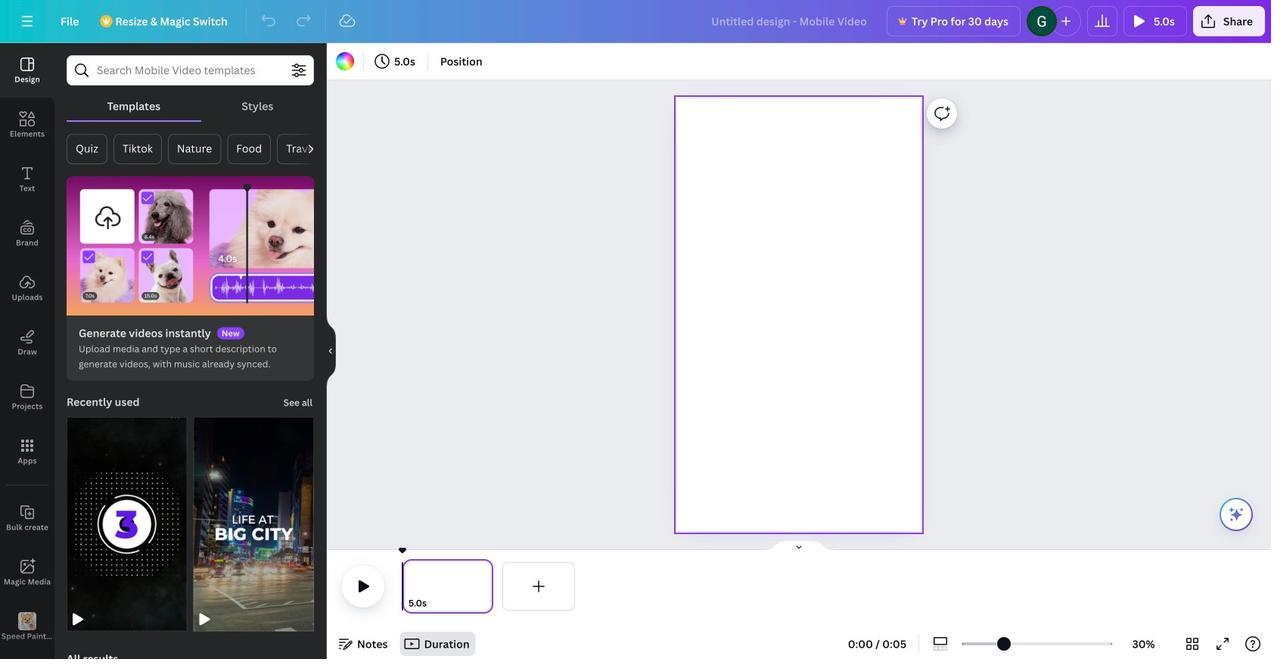 Task type: describe. For each thing, give the bounding box(es) containing it.
black modern count down birthday wish tiktok video group
[[67, 408, 187, 632]]

trimming, end edge slider
[[480, 562, 494, 611]]

Search Mobile Video templates search field
[[97, 56, 284, 85]]

hide pages image
[[763, 540, 836, 552]]

#ffffff image
[[336, 52, 354, 70]]

quick actions image
[[1228, 506, 1246, 524]]

side panel tab list
[[0, 43, 55, 659]]

magic video example usage image
[[67, 176, 314, 316]]

black minimalist life at big city tiktok video group
[[193, 408, 314, 632]]



Task type: locate. For each thing, give the bounding box(es) containing it.
trimming, start edge slider
[[403, 562, 416, 611]]

Design title text field
[[700, 6, 881, 36]]

main menu bar
[[0, 0, 1272, 43]]

hide image
[[326, 315, 336, 388]]

Page title text field
[[433, 596, 440, 611]]



Task type: vqa. For each thing, say whether or not it's contained in the screenshot.
the Text button
no



